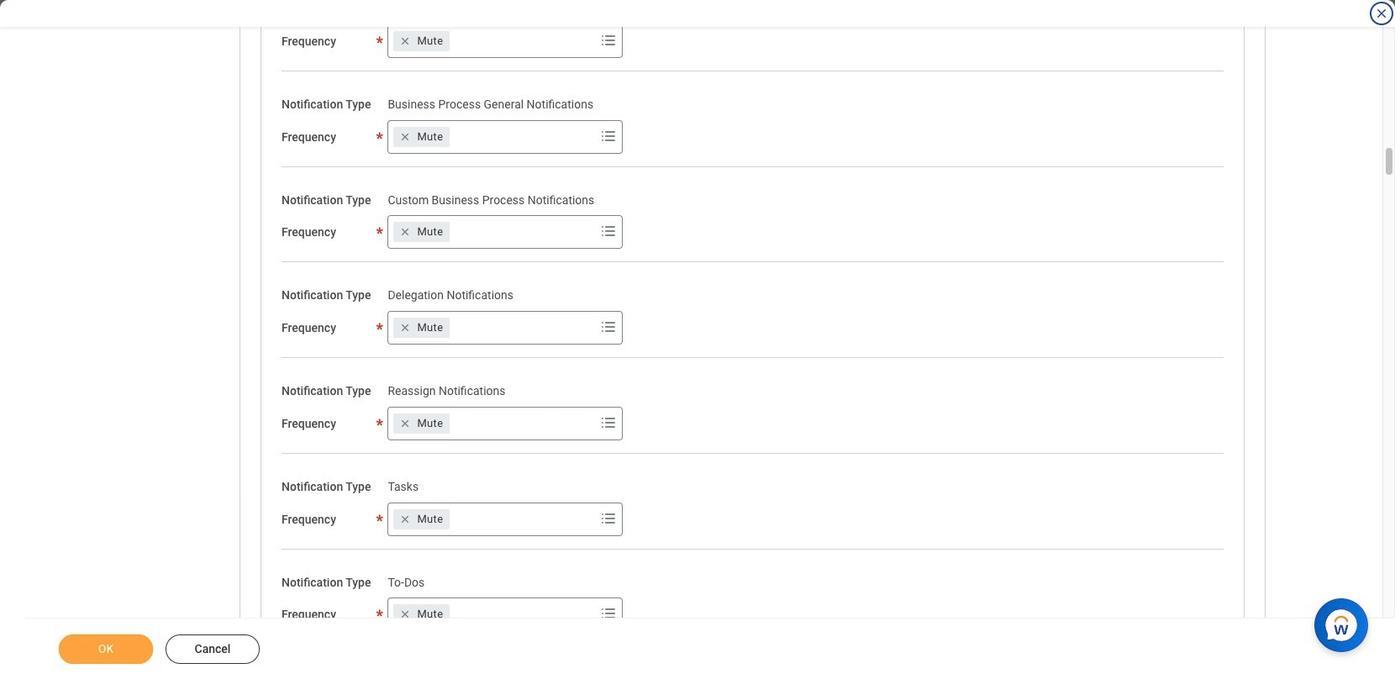 Task type: describe. For each thing, give the bounding box(es) containing it.
custom business process notifications element
[[388, 190, 595, 206]]

prompts image for first the mute, press delete to clear value. option from the top of the page
[[599, 30, 619, 50]]

mute element for x small image related to the mute, press delete to clear value. option related to custom business process notifications element
[[417, 225, 443, 240]]

prompts image for business process general notifications element
[[599, 126, 619, 146]]

mute, press delete to clear value. option for tasks element
[[394, 509, 450, 529]]

reassign notifications element
[[388, 381, 506, 398]]

close change preferences image
[[1375, 7, 1389, 20]]

x small image for to-dos element
[[397, 606, 414, 623]]

mute element for to-dos element's x small icon
[[417, 607, 443, 622]]

workday assistant region
[[1315, 592, 1375, 652]]

x small image for the mute, press delete to clear value. option related to custom business process notifications element
[[397, 224, 414, 241]]

prompts image for the mute, press delete to clear value. option associated with tasks element
[[599, 508, 619, 528]]

mute element for first x small icon from the top
[[417, 33, 443, 49]]

business process general notifications element
[[388, 94, 594, 111]]

1 mute, press delete to clear value. option from the top
[[394, 31, 450, 51]]



Task type: vqa. For each thing, say whether or not it's contained in the screenshot.
To-Dos element
yes



Task type: locate. For each thing, give the bounding box(es) containing it.
x small image
[[397, 33, 414, 49], [397, 319, 414, 336], [397, 415, 414, 432], [397, 606, 414, 623]]

dialog
[[0, 0, 1395, 679]]

5 mute, press delete to clear value. option from the top
[[394, 413, 450, 434]]

3 mute element from the top
[[417, 225, 443, 240]]

5 mute element from the top
[[417, 416, 443, 431]]

mute, press delete to clear value. option for business process general notifications element
[[394, 127, 450, 147]]

tasks element
[[388, 476, 419, 493]]

1 vertical spatial prompts image
[[599, 413, 619, 433]]

0 vertical spatial prompts image
[[599, 30, 619, 50]]

1 mute element from the top
[[417, 33, 443, 49]]

x small image for delegation notifications element
[[397, 319, 414, 336]]

1 x small image from the top
[[397, 128, 414, 145]]

x small image
[[397, 128, 414, 145], [397, 224, 414, 241], [397, 511, 414, 527]]

7 mute element from the top
[[417, 607, 443, 622]]

prompts image
[[599, 126, 619, 146], [599, 221, 619, 241], [599, 317, 619, 337], [599, 604, 619, 624]]

prompts image for to-dos element
[[599, 604, 619, 624]]

1 vertical spatial x small image
[[397, 224, 414, 241]]

2 x small image from the top
[[397, 319, 414, 336]]

mute, press delete to clear value. option for delegation notifications element
[[394, 318, 450, 338]]

4 mute, press delete to clear value. option from the top
[[394, 318, 450, 338]]

mute element for x small icon for delegation notifications element
[[417, 320, 443, 335]]

delegation notifications element
[[388, 285, 514, 302]]

4 x small image from the top
[[397, 606, 414, 623]]

3 prompts image from the top
[[599, 508, 619, 528]]

2 x small image from the top
[[397, 224, 414, 241]]

prompts image for the mute, press delete to clear value. option associated with reassign notifications element
[[599, 413, 619, 433]]

3 x small image from the top
[[397, 511, 414, 527]]

mute element
[[417, 33, 443, 49], [417, 129, 443, 144], [417, 225, 443, 240], [417, 320, 443, 335], [417, 416, 443, 431], [417, 512, 443, 527], [417, 607, 443, 622]]

x small image for the mute, press delete to clear value. option associated with business process general notifications element
[[397, 128, 414, 145]]

mute element for reassign notifications element's x small icon
[[417, 416, 443, 431]]

0 vertical spatial x small image
[[397, 128, 414, 145]]

2 prompts image from the top
[[599, 221, 619, 241]]

3 prompts image from the top
[[599, 317, 619, 337]]

7 mute, press delete to clear value. option from the top
[[394, 605, 450, 625]]

prompts image for delegation notifications element
[[599, 317, 619, 337]]

mute, press delete to clear value. option
[[394, 31, 450, 51], [394, 127, 450, 147], [394, 222, 450, 242], [394, 318, 450, 338], [394, 413, 450, 434], [394, 509, 450, 529], [394, 605, 450, 625]]

mute, press delete to clear value. option for to-dos element
[[394, 605, 450, 625]]

prompts image for custom business process notifications element
[[599, 221, 619, 241]]

mute, press delete to clear value. option for reassign notifications element
[[394, 413, 450, 434]]

3 x small image from the top
[[397, 415, 414, 432]]

to-dos element
[[388, 572, 425, 589]]

2 mute element from the top
[[417, 129, 443, 144]]

4 mute element from the top
[[417, 320, 443, 335]]

mute element for x small image related to the mute, press delete to clear value. option associated with business process general notifications element
[[417, 129, 443, 144]]

mute element for the mute, press delete to clear value. option associated with tasks element x small image
[[417, 512, 443, 527]]

6 mute element from the top
[[417, 512, 443, 527]]

6 mute, press delete to clear value. option from the top
[[394, 509, 450, 529]]

mute, press delete to clear value. option for custom business process notifications element
[[394, 222, 450, 242]]

3 mute, press delete to clear value. option from the top
[[394, 222, 450, 242]]

4 prompts image from the top
[[599, 604, 619, 624]]

prompts image
[[599, 30, 619, 50], [599, 413, 619, 433], [599, 508, 619, 528]]

2 vertical spatial prompts image
[[599, 508, 619, 528]]

1 prompts image from the top
[[599, 30, 619, 50]]

1 x small image from the top
[[397, 33, 414, 49]]

2 vertical spatial x small image
[[397, 511, 414, 527]]

2 mute, press delete to clear value. option from the top
[[394, 127, 450, 147]]

1 prompts image from the top
[[599, 126, 619, 146]]

2 prompts image from the top
[[599, 413, 619, 433]]

x small image for reassign notifications element
[[397, 415, 414, 432]]

x small image for the mute, press delete to clear value. option associated with tasks element
[[397, 511, 414, 527]]



